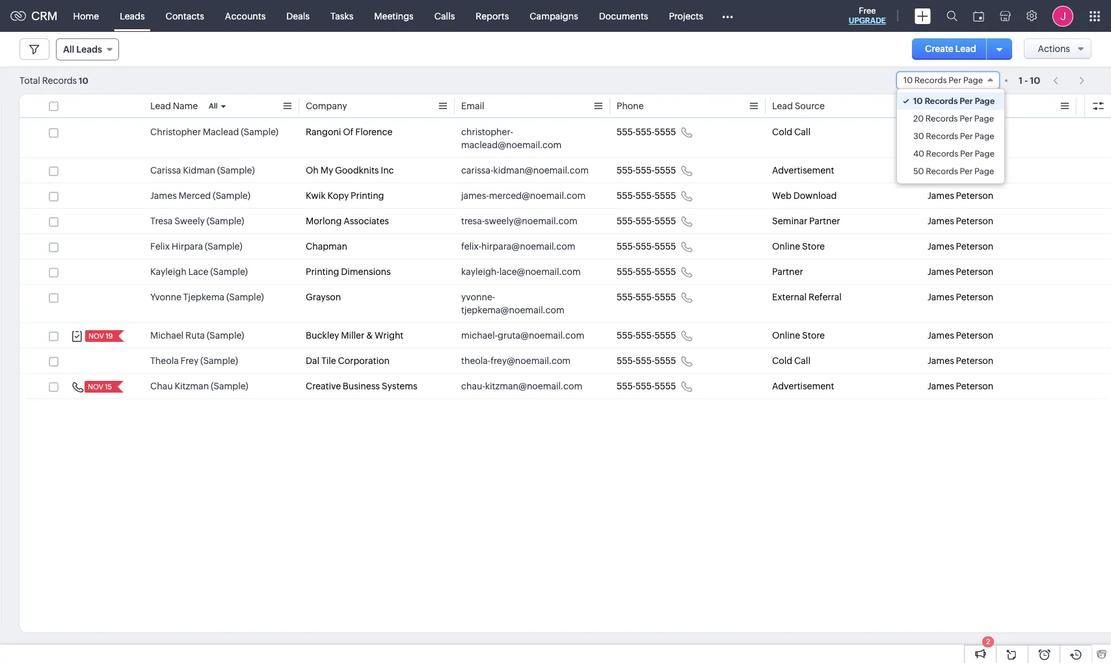 Task type: vqa. For each thing, say whether or not it's contained in the screenshot.


Task type: describe. For each thing, give the bounding box(es) containing it.
profile image
[[1053, 6, 1074, 26]]

10 inside total records 10
[[79, 76, 88, 86]]

felix-hirpara@noemail.com
[[461, 241, 576, 252]]

50 records per page option
[[897, 163, 1005, 180]]

meetings link
[[364, 0, 424, 32]]

create lead
[[925, 44, 976, 54]]

michael-gruta@noemail.com link
[[461, 329, 584, 342]]

page for 40 records per page option
[[975, 149, 995, 159]]

corporation
[[338, 356, 390, 366]]

dimensions
[[341, 267, 391, 277]]

theola frey (sample)
[[150, 356, 238, 366]]

page for 30 records per page option
[[975, 131, 994, 141]]

peterson for kayleigh-lace@noemail.com
[[956, 267, 994, 277]]

kitzman@noemail.com
[[485, 381, 583, 392]]

(sample) for kayleigh lace (sample)
[[210, 267, 248, 277]]

calls
[[434, 11, 455, 21]]

christopher maclead (sample)
[[150, 127, 278, 137]]

total records 10
[[20, 75, 88, 86]]

theola
[[150, 356, 179, 366]]

free upgrade
[[849, 6, 886, 25]]

30 records per page
[[913, 131, 994, 141]]

kayleigh
[[150, 267, 186, 277]]

documents link
[[589, 0, 659, 32]]

5555 for carissa-kidman@noemail.com
[[655, 165, 676, 176]]

james merced (sample)
[[150, 191, 250, 201]]

create menu element
[[907, 0, 939, 32]]

james for kayleigh-lace@noemail.com
[[928, 267, 954, 277]]

ruta
[[185, 331, 205, 341]]

lead source
[[772, 101, 825, 111]]

inc
[[381, 165, 394, 176]]

20 records per page
[[913, 114, 994, 124]]

cold for theola-frey@noemail.com
[[772, 356, 793, 366]]

yvonne
[[150, 292, 181, 303]]

dal
[[306, 356, 320, 366]]

rangoni of florence
[[306, 127, 393, 137]]

theola frey (sample) link
[[150, 355, 238, 368]]

lace
[[188, 267, 208, 277]]

nov for michael
[[88, 332, 104, 340]]

documents
[[599, 11, 648, 21]]

store for felix-hirpara@noemail.com
[[802, 241, 825, 252]]

10 inside option
[[913, 96, 923, 106]]

referral
[[809, 292, 842, 303]]

2
[[986, 638, 990, 646]]

cold call for theola-frey@noemail.com
[[772, 356, 811, 366]]

(sample) for michael ruta (sample)
[[207, 331, 244, 341]]

tresa sweely (sample) link
[[150, 215, 244, 228]]

tasks link
[[320, 0, 364, 32]]

email
[[461, 101, 484, 111]]

seminar
[[772, 216, 808, 226]]

5555 for theola-frey@noemail.com
[[655, 356, 676, 366]]

peterson for carissa-kidman@noemail.com
[[956, 165, 994, 176]]

30
[[913, 131, 924, 141]]

james-merced@noemail.com link
[[461, 189, 586, 202]]

1
[[1019, 75, 1023, 86]]

christopher-
[[461, 127, 513, 137]]

oh
[[306, 165, 319, 176]]

&
[[366, 331, 373, 341]]

calendar image
[[973, 11, 984, 21]]

deals link
[[276, 0, 320, 32]]

nov 19 link
[[85, 331, 114, 342]]

records for 30 records per page option
[[926, 131, 958, 141]]

actions
[[1038, 44, 1070, 54]]

frey@noemail.com
[[491, 356, 571, 366]]

20
[[913, 114, 924, 124]]

chau-kitzman@noemail.com
[[461, 381, 583, 392]]

name
[[173, 101, 198, 111]]

lead for lead owner
[[928, 101, 949, 111]]

web download
[[772, 191, 837, 201]]

kayleigh-lace@noemail.com link
[[461, 265, 581, 278]]

meetings
[[374, 11, 414, 21]]

peterson for yvonne- tjepkema@noemail.com
[[956, 292, 994, 303]]

goodknits
[[335, 165, 379, 176]]

james for tresa-sweely@noemail.com
[[928, 216, 954, 226]]

tile
[[321, 356, 336, 366]]

source
[[795, 101, 825, 111]]

nov 15 link
[[85, 381, 113, 393]]

accounts
[[225, 11, 266, 21]]

page for 50 records per page option
[[975, 167, 994, 176]]

15
[[105, 383, 112, 391]]

peterson for tresa-sweely@noemail.com
[[956, 216, 994, 226]]

crm
[[31, 9, 58, 23]]

free
[[859, 6, 876, 16]]

james peterson for felix-hirpara@noemail.com
[[928, 241, 994, 252]]

records for 50 records per page option
[[926, 167, 958, 176]]

-
[[1025, 75, 1028, 86]]

0 horizontal spatial partner
[[772, 267, 803, 277]]

online for michael-gruta@noemail.com
[[772, 331, 800, 341]]

555-555-5555 for chau-kitzman@noemail.com
[[617, 381, 676, 392]]

creative business systems
[[306, 381, 417, 392]]

(sample) for theola frey (sample)
[[200, 356, 238, 366]]

5555 for felix-hirpara@noemail.com
[[655, 241, 676, 252]]

tresa
[[150, 216, 173, 226]]

printing dimensions
[[306, 267, 391, 277]]

james for yvonne- tjepkema@noemail.com
[[928, 292, 954, 303]]

chau-kitzman@noemail.com link
[[461, 380, 583, 393]]

5555 for james-merced@noemail.com
[[655, 191, 676, 201]]

james for carissa-kidman@noemail.com
[[928, 165, 954, 176]]

10 right -
[[1030, 75, 1040, 86]]

nov for chau
[[88, 383, 103, 391]]

maclead
[[203, 127, 239, 137]]

campaigns
[[530, 11, 578, 21]]

oh my goodknits inc
[[306, 165, 394, 176]]

michael-gruta@noemail.com
[[461, 331, 584, 341]]

james peterson for kayleigh-lace@noemail.com
[[928, 267, 994, 277]]

james peterson for tresa-sweely@noemail.com
[[928, 216, 994, 226]]

call for christopher- maclead@noemail.com
[[794, 127, 811, 137]]

calls link
[[424, 0, 465, 32]]

10 Records Per Page field
[[897, 72, 1000, 89]]

sweely@noemail.com
[[485, 216, 578, 226]]

kwik
[[306, 191, 326, 201]]

5555 for kayleigh-lace@noemail.com
[[655, 267, 676, 277]]

merced@noemail.com
[[489, 191, 586, 201]]

peterson for theola-frey@noemail.com
[[956, 356, 994, 366]]

crm link
[[10, 9, 58, 23]]

cold for christopher- maclead@noemail.com
[[772, 127, 793, 137]]

james peterson for michael-gruta@noemail.com
[[928, 331, 994, 341]]

20 records per page option
[[897, 110, 1005, 128]]

christopher
[[150, 127, 201, 137]]

james-
[[461, 191, 489, 201]]

james peterson for theola-frey@noemail.com
[[928, 356, 994, 366]]

page for 20 records per page option
[[974, 114, 994, 124]]

deals
[[286, 11, 310, 21]]

records for 20 records per page option
[[926, 114, 958, 124]]

business
[[343, 381, 380, 392]]

40 records per page option
[[897, 145, 1005, 163]]

1 - 10
[[1019, 75, 1040, 86]]

hirpara@noemail.com
[[482, 241, 576, 252]]

james peterson for chau-kitzman@noemail.com
[[928, 381, 994, 392]]

morlong
[[306, 216, 342, 226]]

kitzman
[[175, 381, 209, 392]]

tjepkema
[[183, 292, 225, 303]]

james peterson for yvonne- tjepkema@noemail.com
[[928, 292, 994, 303]]

0 horizontal spatial printing
[[306, 267, 339, 277]]

james for chau-kitzman@noemail.com
[[928, 381, 954, 392]]

555-555-5555 for kayleigh-lace@noemail.com
[[617, 267, 676, 277]]

james for james-merced@noemail.com
[[928, 191, 954, 201]]

30 records per page option
[[897, 128, 1005, 145]]

0 vertical spatial partner
[[809, 216, 840, 226]]

(sample) for christopher maclead (sample)
[[241, 127, 278, 137]]

10 inside field
[[904, 75, 913, 85]]

james-merced@noemail.com
[[461, 191, 586, 201]]

peterson for felix-hirpara@noemail.com
[[956, 241, 994, 252]]

james peterson for james-merced@noemail.com
[[928, 191, 994, 201]]

records right total
[[42, 75, 77, 86]]

records inside field
[[915, 75, 947, 85]]

555-555-5555 for yvonne- tjepkema@noemail.com
[[617, 292, 676, 303]]

chau kitzman (sample) link
[[150, 380, 248, 393]]

nov 15
[[88, 383, 112, 391]]

(sample) for chau kitzman (sample)
[[211, 381, 248, 392]]

online for felix-hirpara@noemail.com
[[772, 241, 800, 252]]

(sample) for felix hirpara (sample)
[[205, 241, 242, 252]]



Task type: locate. For each thing, give the bounding box(es) containing it.
leads inside 'field'
[[76, 44, 102, 55]]

partner down download
[[809, 216, 840, 226]]

555-555-5555 for carissa-kidman@noemail.com
[[617, 165, 676, 176]]

records down 30 records per page option
[[926, 149, 959, 159]]

felix hirpara (sample)
[[150, 241, 242, 252]]

printing up associates
[[351, 191, 384, 201]]

(sample) right the 'kitzman'
[[211, 381, 248, 392]]

0 vertical spatial cold call
[[772, 127, 811, 137]]

10 records per page inside 10 records per page option
[[913, 96, 995, 106]]

1 advertisement from the top
[[772, 165, 834, 176]]

cold down lead source
[[772, 127, 793, 137]]

morlong associates
[[306, 216, 389, 226]]

list box containing 10 records per page
[[897, 89, 1005, 183]]

per up "20 records per page"
[[960, 96, 973, 106]]

kayleigh-
[[461, 267, 499, 277]]

lead up "20 records per page"
[[928, 101, 949, 111]]

0 vertical spatial online store
[[772, 241, 825, 252]]

0 vertical spatial advertisement
[[772, 165, 834, 176]]

(sample) up kayleigh lace (sample)
[[205, 241, 242, 252]]

kwik kopy printing
[[306, 191, 384, 201]]

christopher- maclead@noemail.com link
[[461, 126, 591, 152]]

per for 50 records per page option
[[960, 167, 973, 176]]

partner
[[809, 216, 840, 226], [772, 267, 803, 277]]

leads right home link
[[120, 11, 145, 21]]

(sample) right "merced"
[[213, 191, 250, 201]]

0 vertical spatial store
[[802, 241, 825, 252]]

nov 19
[[88, 332, 113, 340]]

5555 for michael-gruta@noemail.com
[[655, 331, 676, 341]]

3 555-555-5555 from the top
[[617, 191, 676, 201]]

7 5555 from the top
[[655, 292, 676, 303]]

peterson
[[956, 127, 994, 137], [956, 165, 994, 176], [956, 191, 994, 201], [956, 216, 994, 226], [956, 241, 994, 252], [956, 267, 994, 277], [956, 292, 994, 303], [956, 331, 994, 341], [956, 356, 994, 366], [956, 381, 994, 392]]

records up 40 records per page option
[[926, 131, 958, 141]]

page down owner
[[974, 114, 994, 124]]

8 555-555-5555 from the top
[[617, 331, 676, 341]]

create
[[925, 44, 954, 54]]

michael ruta (sample)
[[150, 331, 244, 341]]

10 up '20'
[[913, 96, 923, 106]]

(sample) right lace at the top
[[210, 267, 248, 277]]

store down "seminar partner"
[[802, 241, 825, 252]]

carissa
[[150, 165, 181, 176]]

1 horizontal spatial leads
[[120, 11, 145, 21]]

page up 40 records per page
[[975, 131, 994, 141]]

1 vertical spatial partner
[[772, 267, 803, 277]]

1 vertical spatial leads
[[76, 44, 102, 55]]

felix
[[150, 241, 170, 252]]

of
[[343, 127, 354, 137]]

5 peterson from the top
[[956, 241, 994, 252]]

all up 'christopher maclead (sample)'
[[209, 102, 218, 110]]

per for 30 records per page option
[[960, 131, 973, 141]]

all inside all leads 'field'
[[63, 44, 74, 55]]

kopy
[[328, 191, 349, 201]]

9 james peterson from the top
[[928, 356, 994, 366]]

lead left name at the left of the page
[[150, 101, 171, 111]]

(sample) right ruta
[[207, 331, 244, 341]]

(sample) right kidman
[[217, 165, 255, 176]]

4 peterson from the top
[[956, 216, 994, 226]]

1 555-555-5555 from the top
[[617, 127, 676, 137]]

10 555-555-5555 from the top
[[617, 381, 676, 392]]

home link
[[63, 0, 109, 32]]

tresa sweely (sample)
[[150, 216, 244, 226]]

10 up 10 records per page option on the top of the page
[[904, 75, 913, 85]]

per inside option
[[960, 131, 973, 141]]

2 store from the top
[[802, 331, 825, 341]]

yvonne tjepkema (sample)
[[150, 292, 264, 303]]

cold call
[[772, 127, 811, 137], [772, 356, 811, 366]]

10 james peterson from the top
[[928, 381, 994, 392]]

grayson
[[306, 292, 341, 303]]

0 horizontal spatial all
[[63, 44, 74, 55]]

create menu image
[[915, 8, 931, 24]]

page inside 10 records per page option
[[975, 96, 995, 106]]

james peterson for christopher- maclead@noemail.com
[[928, 127, 994, 137]]

1 call from the top
[[794, 127, 811, 137]]

navigation
[[1047, 71, 1092, 90]]

2 james peterson from the top
[[928, 165, 994, 176]]

per up 10 records per page option on the top of the page
[[949, 75, 962, 85]]

nov left 19
[[88, 332, 104, 340]]

merced
[[179, 191, 211, 201]]

creative
[[306, 381, 341, 392]]

5555 for chau-kitzman@noemail.com
[[655, 381, 676, 392]]

page inside 40 records per page option
[[975, 149, 995, 159]]

store down 'external referral'
[[802, 331, 825, 341]]

carissa-
[[461, 165, 493, 176]]

0 vertical spatial nov
[[88, 332, 104, 340]]

lead inside button
[[955, 44, 976, 54]]

2 online store from the top
[[772, 331, 825, 341]]

page up owner
[[963, 75, 983, 85]]

555-555-5555
[[617, 127, 676, 137], [617, 165, 676, 176], [617, 191, 676, 201], [617, 216, 676, 226], [617, 241, 676, 252], [617, 267, 676, 277], [617, 292, 676, 303], [617, 331, 676, 341], [617, 356, 676, 366], [617, 381, 676, 392]]

555-555-5555 for felix-hirpara@noemail.com
[[617, 241, 676, 252]]

2 call from the top
[[794, 356, 811, 366]]

carissa kidman (sample) link
[[150, 164, 255, 177]]

555-555-5555 for theola-frey@noemail.com
[[617, 356, 676, 366]]

5 5555 from the top
[[655, 241, 676, 252]]

row group containing christopher maclead (sample)
[[20, 120, 1111, 399]]

cold down external
[[772, 356, 793, 366]]

row group
[[20, 120, 1111, 399]]

0 vertical spatial leads
[[120, 11, 145, 21]]

per inside option
[[960, 96, 973, 106]]

1 horizontal spatial partner
[[809, 216, 840, 226]]

555-555-5555 for james-merced@noemail.com
[[617, 191, 676, 201]]

yvonne tjepkema (sample) link
[[150, 291, 264, 304]]

5555 for tresa-sweely@noemail.com
[[655, 216, 676, 226]]

5 james peterson from the top
[[928, 241, 994, 252]]

8 james peterson from the top
[[928, 331, 994, 341]]

6 5555 from the top
[[655, 267, 676, 277]]

tasks
[[330, 11, 353, 21]]

1 vertical spatial advertisement
[[772, 381, 834, 392]]

1 horizontal spatial printing
[[351, 191, 384, 201]]

buckley miller & wright
[[306, 331, 404, 341]]

1 vertical spatial cold
[[772, 356, 793, 366]]

1 5555 from the top
[[655, 127, 676, 137]]

40
[[913, 149, 925, 159]]

printing up grayson
[[306, 267, 339, 277]]

profile element
[[1045, 0, 1081, 32]]

2 online from the top
[[772, 331, 800, 341]]

2 555-555-5555 from the top
[[617, 165, 676, 176]]

per down 30 records per page
[[960, 149, 973, 159]]

per for 10 records per page option on the top of the page
[[960, 96, 973, 106]]

3 peterson from the top
[[956, 191, 994, 201]]

2 cold from the top
[[772, 356, 793, 366]]

6 james peterson from the top
[[928, 267, 994, 277]]

1 vertical spatial printing
[[306, 267, 339, 277]]

6 peterson from the top
[[956, 267, 994, 277]]

store for michael-gruta@noemail.com
[[802, 331, 825, 341]]

(sample) right the frey
[[200, 356, 238, 366]]

per up 40 records per page
[[960, 131, 973, 141]]

records up 10 records per page option on the top of the page
[[915, 75, 947, 85]]

online down external
[[772, 331, 800, 341]]

all for all
[[209, 102, 218, 110]]

james for christopher- maclead@noemail.com
[[928, 127, 954, 137]]

cold call for christopher- maclead@noemail.com
[[772, 127, 811, 137]]

store
[[802, 241, 825, 252], [802, 331, 825, 341]]

rangoni
[[306, 127, 341, 137]]

per inside field
[[949, 75, 962, 85]]

5555 for christopher- maclead@noemail.com
[[655, 127, 676, 137]]

1 online store from the top
[[772, 241, 825, 252]]

9 555-555-5555 from the top
[[617, 356, 676, 366]]

online store down "seminar partner"
[[772, 241, 825, 252]]

0 vertical spatial printing
[[351, 191, 384, 201]]

page up "20 records per page"
[[975, 96, 995, 106]]

nov left 15
[[88, 383, 103, 391]]

download
[[794, 191, 837, 201]]

advertisement for carissa-kidman@noemail.com
[[772, 165, 834, 176]]

michael-
[[461, 331, 498, 341]]

0 vertical spatial call
[[794, 127, 811, 137]]

1 vertical spatial all
[[209, 102, 218, 110]]

lead
[[955, 44, 976, 54], [150, 101, 171, 111], [772, 101, 793, 111], [928, 101, 949, 111]]

per for 20 records per page option
[[960, 114, 973, 124]]

per down 40 records per page
[[960, 167, 973, 176]]

3 5555 from the top
[[655, 191, 676, 201]]

contacts
[[166, 11, 204, 21]]

records down lead owner
[[926, 114, 958, 124]]

2 peterson from the top
[[956, 165, 994, 176]]

online store for hirpara@noemail.com
[[772, 241, 825, 252]]

7 555-555-5555 from the top
[[617, 292, 676, 303]]

555-555-5555 for christopher- maclead@noemail.com
[[617, 127, 676, 137]]

(sample)
[[241, 127, 278, 137], [217, 165, 255, 176], [213, 191, 250, 201], [207, 216, 244, 226], [205, 241, 242, 252], [210, 267, 248, 277], [226, 292, 264, 303], [207, 331, 244, 341], [200, 356, 238, 366], [211, 381, 248, 392]]

9 peterson from the top
[[956, 356, 994, 366]]

chau kitzman (sample)
[[150, 381, 248, 392]]

4 555-555-5555 from the top
[[617, 216, 676, 226]]

1 peterson from the top
[[956, 127, 994, 137]]

james for felix-hirpara@noemail.com
[[928, 241, 954, 252]]

10 down all leads
[[79, 76, 88, 86]]

page inside 30 records per page option
[[975, 131, 994, 141]]

kayleigh lace (sample)
[[150, 267, 248, 277]]

cold call down lead source
[[772, 127, 811, 137]]

search element
[[939, 0, 966, 32]]

peterson for michael-gruta@noemail.com
[[956, 331, 994, 341]]

page down 30 records per page
[[975, 149, 995, 159]]

records up 20 records per page option
[[925, 96, 958, 106]]

8 5555 from the top
[[655, 331, 676, 341]]

michael
[[150, 331, 184, 341]]

records inside option
[[925, 96, 958, 106]]

peterson for christopher- maclead@noemail.com
[[956, 127, 994, 137]]

james peterson for carissa-kidman@noemail.com
[[928, 165, 994, 176]]

(sample) for carissa kidman (sample)
[[217, 165, 255, 176]]

carissa-kidman@noemail.com
[[461, 165, 589, 176]]

carissa kidman (sample)
[[150, 165, 255, 176]]

cold call down external
[[772, 356, 811, 366]]

christopher- maclead@noemail.com
[[461, 127, 562, 150]]

peterson for chau-kitzman@noemail.com
[[956, 381, 994, 392]]

10 records per page option
[[897, 92, 1005, 110]]

4 james peterson from the top
[[928, 216, 994, 226]]

call down lead source
[[794, 127, 811, 137]]

50
[[913, 167, 924, 176]]

4 5555 from the top
[[655, 216, 676, 226]]

james for michael-gruta@noemail.com
[[928, 331, 954, 341]]

theola-
[[461, 356, 491, 366]]

9 5555 from the top
[[655, 356, 676, 366]]

page inside 10 records per page field
[[963, 75, 983, 85]]

partner up external
[[772, 267, 803, 277]]

(sample) right maclead
[[241, 127, 278, 137]]

gruta@noemail.com
[[498, 331, 584, 341]]

1 vertical spatial online store
[[772, 331, 825, 341]]

7 peterson from the top
[[956, 292, 994, 303]]

(sample) for tresa sweely (sample)
[[207, 216, 244, 226]]

1 horizontal spatial all
[[209, 102, 218, 110]]

(sample) for james merced (sample)
[[213, 191, 250, 201]]

nov inside "link"
[[88, 332, 104, 340]]

call down 'external referral'
[[794, 356, 811, 366]]

search image
[[947, 10, 958, 21]]

10 records per page up "20 records per page"
[[913, 96, 995, 106]]

10 records per page up 10 records per page option on the top of the page
[[904, 75, 983, 85]]

Other Modules field
[[714, 6, 742, 26]]

5555 for yvonne- tjepkema@noemail.com
[[655, 292, 676, 303]]

tresa-sweely@noemail.com
[[461, 216, 578, 226]]

5 555-555-5555 from the top
[[617, 241, 676, 252]]

1 store from the top
[[802, 241, 825, 252]]

lead for lead name
[[150, 101, 171, 111]]

2 5555 from the top
[[655, 165, 676, 176]]

home
[[73, 11, 99, 21]]

records inside option
[[926, 131, 958, 141]]

contacts link
[[155, 0, 215, 32]]

lead left source
[[772, 101, 793, 111]]

james peterson
[[928, 127, 994, 137], [928, 165, 994, 176], [928, 191, 994, 201], [928, 216, 994, 226], [928, 241, 994, 252], [928, 267, 994, 277], [928, 292, 994, 303], [928, 331, 994, 341], [928, 356, 994, 366], [928, 381, 994, 392]]

total
[[20, 75, 40, 86]]

accounts link
[[215, 0, 276, 32]]

(sample) right tjepkema
[[226, 292, 264, 303]]

online down seminar
[[772, 241, 800, 252]]

per
[[949, 75, 962, 85], [960, 96, 973, 106], [960, 114, 973, 124], [960, 131, 973, 141], [960, 149, 973, 159], [960, 167, 973, 176]]

peterson for james-merced@noemail.com
[[956, 191, 994, 201]]

online store down 'external referral'
[[772, 331, 825, 341]]

1 vertical spatial 10 records per page
[[913, 96, 995, 106]]

1 vertical spatial online
[[772, 331, 800, 341]]

page inside 20 records per page option
[[974, 114, 994, 124]]

0 vertical spatial cold
[[772, 127, 793, 137]]

7 james peterson from the top
[[928, 292, 994, 303]]

10 records per page
[[904, 75, 983, 85], [913, 96, 995, 106]]

felix-hirpara@noemail.com link
[[461, 240, 576, 253]]

10 5555 from the top
[[655, 381, 676, 392]]

page for 10 records per page option on the top of the page
[[975, 96, 995, 106]]

florence
[[355, 127, 393, 137]]

(sample) down james merced (sample) link
[[207, 216, 244, 226]]

records down 40 records per page option
[[926, 167, 958, 176]]

1 online from the top
[[772, 241, 800, 252]]

6 555-555-5555 from the top
[[617, 267, 676, 277]]

0 vertical spatial all
[[63, 44, 74, 55]]

1 vertical spatial call
[[794, 356, 811, 366]]

advertisement for chau-kitzman@noemail.com
[[772, 381, 834, 392]]

records
[[42, 75, 77, 86], [915, 75, 947, 85], [925, 96, 958, 106], [926, 114, 958, 124], [926, 131, 958, 141], [926, 149, 959, 159], [926, 167, 958, 176]]

10 peterson from the top
[[956, 381, 994, 392]]

leads down home
[[76, 44, 102, 55]]

page inside 50 records per page option
[[975, 167, 994, 176]]

555-555-5555 for michael-gruta@noemail.com
[[617, 331, 676, 341]]

per for 40 records per page option
[[960, 149, 973, 159]]

advertisement
[[772, 165, 834, 176], [772, 381, 834, 392]]

0 horizontal spatial leads
[[76, 44, 102, 55]]

felix hirpara (sample) link
[[150, 240, 242, 253]]

all up total records 10 on the top left of page
[[63, 44, 74, 55]]

All Leads field
[[56, 38, 119, 61]]

1 cold from the top
[[772, 127, 793, 137]]

3 james peterson from the top
[[928, 191, 994, 201]]

james
[[928, 127, 954, 137], [928, 165, 954, 176], [150, 191, 177, 201], [928, 191, 954, 201], [928, 216, 954, 226], [928, 241, 954, 252], [928, 267, 954, 277], [928, 292, 954, 303], [928, 331, 954, 341], [928, 356, 954, 366], [928, 381, 954, 392]]

1 vertical spatial store
[[802, 331, 825, 341]]

page down 40 records per page
[[975, 167, 994, 176]]

555-
[[617, 127, 636, 137], [636, 127, 655, 137], [617, 165, 636, 176], [636, 165, 655, 176], [617, 191, 636, 201], [636, 191, 655, 201], [617, 216, 636, 226], [636, 216, 655, 226], [617, 241, 636, 252], [636, 241, 655, 252], [617, 267, 636, 277], [636, 267, 655, 277], [617, 292, 636, 303], [636, 292, 655, 303], [617, 331, 636, 341], [636, 331, 655, 341], [617, 356, 636, 366], [636, 356, 655, 366], [617, 381, 636, 392], [636, 381, 655, 392]]

555-555-5555 for tresa-sweely@noemail.com
[[617, 216, 676, 226]]

19
[[105, 332, 113, 340]]

records for 40 records per page option
[[926, 149, 959, 159]]

lead right 'create'
[[955, 44, 976, 54]]

1 james peterson from the top
[[928, 127, 994, 137]]

my
[[321, 165, 333, 176]]

list box
[[897, 89, 1005, 183]]

(sample) for yvonne tjepkema (sample)
[[226, 292, 264, 303]]

0 vertical spatial 10 records per page
[[904, 75, 983, 85]]

1 cold call from the top
[[772, 127, 811, 137]]

all for all leads
[[63, 44, 74, 55]]

2 cold call from the top
[[772, 356, 811, 366]]

leads link
[[109, 0, 155, 32]]

lead for lead source
[[772, 101, 793, 111]]

per down owner
[[960, 114, 973, 124]]

1 vertical spatial nov
[[88, 383, 103, 391]]

call for theola-frey@noemail.com
[[794, 356, 811, 366]]

8 peterson from the top
[[956, 331, 994, 341]]

10 records per page inside 10 records per page field
[[904, 75, 983, 85]]

1 vertical spatial cold call
[[772, 356, 811, 366]]

0 vertical spatial online
[[772, 241, 800, 252]]

james for theola-frey@noemail.com
[[928, 356, 954, 366]]

2 advertisement from the top
[[772, 381, 834, 392]]

online store for gruta@noemail.com
[[772, 331, 825, 341]]

all
[[63, 44, 74, 55], [209, 102, 218, 110]]

yvonne-
[[461, 292, 495, 303]]

page
[[963, 75, 983, 85], [975, 96, 995, 106], [974, 114, 994, 124], [975, 131, 994, 141], [975, 149, 995, 159], [975, 167, 994, 176]]

buckley
[[306, 331, 339, 341]]

yvonne- tjepkema@noemail.com
[[461, 292, 565, 316]]

records for 10 records per page option on the top of the page
[[925, 96, 958, 106]]



